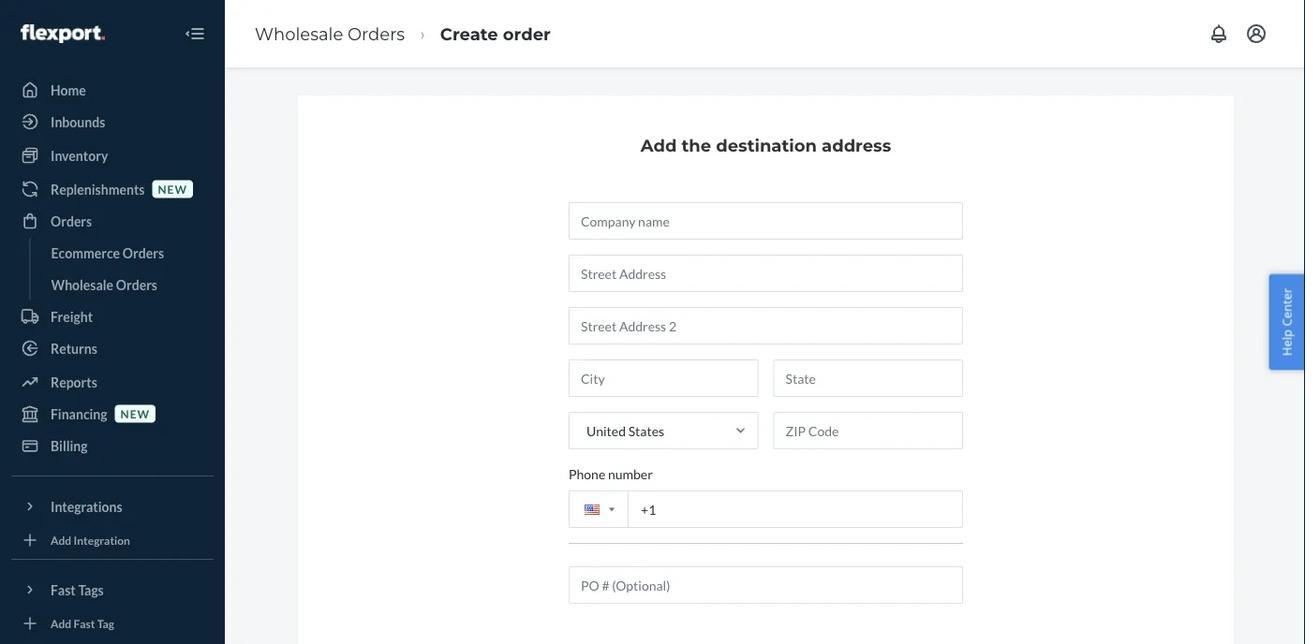 Task type: describe. For each thing, give the bounding box(es) containing it.
add fast tag link
[[11, 613, 214, 635]]

phone
[[569, 466, 606, 482]]

inventory
[[51, 148, 108, 164]]

integration
[[74, 534, 130, 547]]

help
[[1279, 330, 1296, 356]]

Company name text field
[[569, 202, 963, 240]]

add integration
[[51, 534, 130, 547]]

City text field
[[569, 360, 759, 397]]

ZIP Code text field
[[774, 412, 963, 450]]

Street Address 2 text field
[[569, 307, 963, 345]]

number
[[608, 466, 653, 482]]

add for add fast tag
[[51, 617, 71, 631]]

help center
[[1279, 288, 1296, 356]]

orders down ecommerce orders link
[[116, 277, 157, 293]]

states
[[629, 423, 664, 439]]

create
[[440, 23, 498, 44]]

inbounds link
[[11, 107, 214, 137]]

fast inside "link"
[[74, 617, 95, 631]]

add for add the destination address
[[641, 135, 677, 156]]

address
[[822, 135, 891, 156]]

PO # (Optional) text field
[[569, 567, 963, 604]]

united states
[[587, 423, 664, 439]]

Street Address text field
[[569, 255, 963, 292]]

financing
[[51, 406, 107, 422]]

order
[[503, 23, 551, 44]]

inbounds
[[51, 114, 105, 130]]

add integration link
[[11, 529, 214, 552]]

orders up ecommerce
[[51, 213, 92, 229]]

new for financing
[[120, 407, 150, 421]]

destination
[[716, 135, 817, 156]]

add for add integration
[[51, 534, 71, 547]]

tags
[[78, 582, 104, 598]]

flexport logo image
[[21, 24, 105, 43]]

integrations
[[51, 499, 122, 515]]

billing link
[[11, 431, 214, 461]]

billing
[[51, 438, 88, 454]]

home
[[51, 82, 86, 98]]

create order link
[[440, 23, 551, 44]]

home link
[[11, 75, 214, 105]]

fast tags
[[51, 582, 104, 598]]



Task type: vqa. For each thing, say whether or not it's contained in the screenshot.
1st SELECT from the left
no



Task type: locate. For each thing, give the bounding box(es) containing it.
0 vertical spatial wholesale orders
[[255, 23, 405, 44]]

create order
[[440, 23, 551, 44]]

ecommerce orders
[[51, 245, 164, 261]]

the
[[682, 135, 711, 156]]

1 horizontal spatial new
[[158, 182, 187, 196]]

1 (702) 123-4567 telephone field
[[569, 491, 963, 529]]

orders left create
[[348, 23, 405, 44]]

orders
[[348, 23, 405, 44], [51, 213, 92, 229], [123, 245, 164, 261], [116, 277, 157, 293]]

new
[[158, 182, 187, 196], [120, 407, 150, 421]]

center
[[1279, 288, 1296, 327]]

wholesale inside breadcrumbs navigation
[[255, 23, 343, 44]]

2 vertical spatial add
[[51, 617, 71, 631]]

integrations button
[[11, 492, 214, 522]]

0 horizontal spatial wholesale orders
[[51, 277, 157, 293]]

1 vertical spatial new
[[120, 407, 150, 421]]

tag
[[97, 617, 114, 631]]

1 vertical spatial add
[[51, 534, 71, 547]]

add down fast tags
[[51, 617, 71, 631]]

orders inside breadcrumbs navigation
[[348, 23, 405, 44]]

0 horizontal spatial wholesale
[[51, 277, 113, 293]]

close navigation image
[[184, 22, 206, 45]]

0 vertical spatial add
[[641, 135, 677, 156]]

1 vertical spatial wholesale orders
[[51, 277, 157, 293]]

united
[[587, 423, 626, 439]]

1 horizontal spatial wholesale orders link
[[255, 23, 405, 44]]

0 vertical spatial new
[[158, 182, 187, 196]]

wholesale orders link
[[255, 23, 405, 44], [42, 270, 214, 300]]

add fast tag
[[51, 617, 114, 631]]

add inside add integration link
[[51, 534, 71, 547]]

new up orders link at the left of page
[[158, 182, 187, 196]]

fast tags button
[[11, 575, 214, 605]]

add left integration
[[51, 534, 71, 547]]

1 horizontal spatial wholesale orders
[[255, 23, 405, 44]]

0 vertical spatial wholesale
[[255, 23, 343, 44]]

freight
[[51, 309, 93, 325]]

breadcrumbs navigation
[[240, 6, 566, 61]]

united states: + 1 image
[[609, 508, 615, 512]]

orders down orders link at the left of page
[[123, 245, 164, 261]]

add left the
[[641, 135, 677, 156]]

ecommerce
[[51, 245, 120, 261]]

add the destination address
[[641, 135, 891, 156]]

replenishments
[[51, 181, 145, 197]]

0 vertical spatial wholesale orders link
[[255, 23, 405, 44]]

0 vertical spatial fast
[[51, 582, 76, 598]]

returns link
[[11, 334, 214, 364]]

open account menu image
[[1245, 22, 1268, 45]]

fast
[[51, 582, 76, 598], [74, 617, 95, 631]]

1 horizontal spatial wholesale
[[255, 23, 343, 44]]

reports
[[51, 374, 97, 390]]

new for replenishments
[[158, 182, 187, 196]]

freight link
[[11, 302, 214, 332]]

returns
[[51, 341, 97, 357]]

help center button
[[1269, 274, 1305, 370]]

1 vertical spatial fast
[[74, 617, 95, 631]]

wholesale orders link inside breadcrumbs navigation
[[255, 23, 405, 44]]

State text field
[[774, 360, 963, 397]]

new down reports link
[[120, 407, 150, 421]]

wholesale
[[255, 23, 343, 44], [51, 277, 113, 293]]

add inside add fast tag "link"
[[51, 617, 71, 631]]

open notifications image
[[1208, 22, 1230, 45]]

ecommerce orders link
[[42, 238, 214, 268]]

wholesale orders inside breadcrumbs navigation
[[255, 23, 405, 44]]

fast left tags
[[51, 582, 76, 598]]

reports link
[[11, 367, 214, 397]]

add
[[641, 135, 677, 156], [51, 534, 71, 547], [51, 617, 71, 631]]

phone number
[[569, 466, 653, 482]]

fast left tag
[[74, 617, 95, 631]]

1 vertical spatial wholesale orders link
[[42, 270, 214, 300]]

wholesale orders
[[255, 23, 405, 44], [51, 277, 157, 293]]

0 horizontal spatial new
[[120, 407, 150, 421]]

0 horizontal spatial wholesale orders link
[[42, 270, 214, 300]]

fast inside dropdown button
[[51, 582, 76, 598]]

inventory link
[[11, 141, 214, 171]]

orders link
[[11, 206, 214, 236]]

1 vertical spatial wholesale
[[51, 277, 113, 293]]



